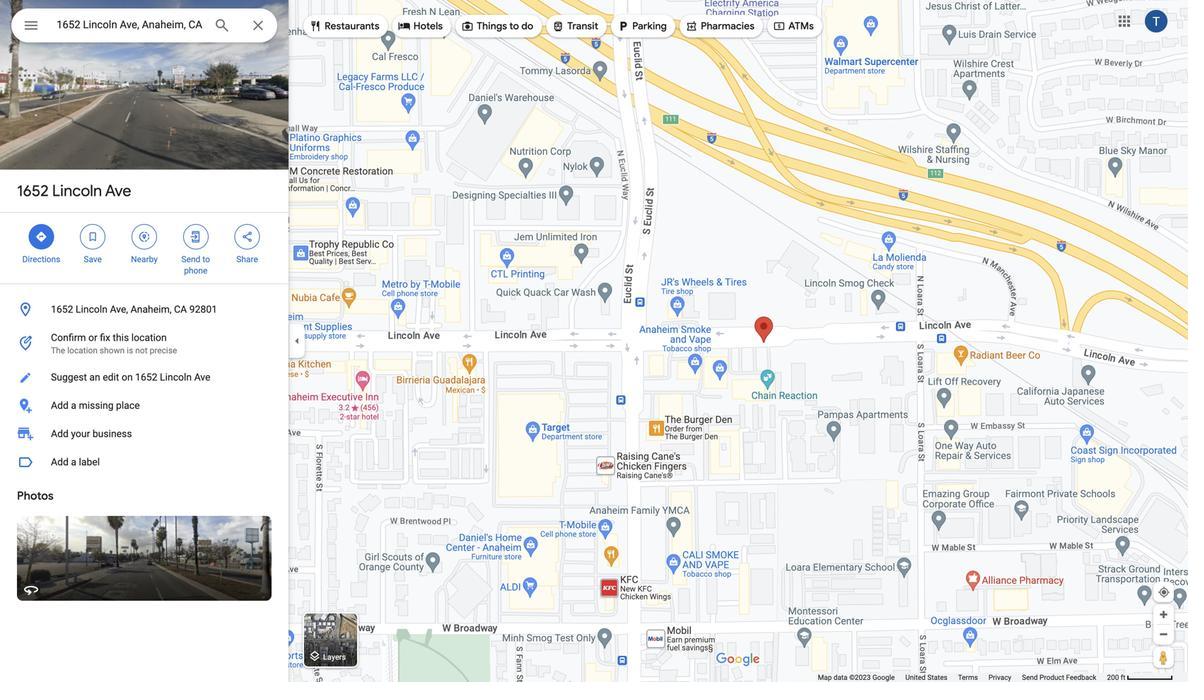 Task type: locate. For each thing, give the bounding box(es) containing it.
collapse side panel image
[[289, 333, 305, 349]]

send
[[181, 255, 200, 264], [1022, 674, 1038, 682]]

send inside send to phone
[[181, 255, 200, 264]]

a left missing
[[71, 400, 76, 412]]

footer containing map data ©2023 google
[[818, 673, 1107, 682]]

None field
[[57, 16, 202, 33]]

send inside button
[[1022, 674, 1038, 682]]

2 vertical spatial 1652
[[135, 372, 157, 383]]

a inside 'button'
[[71, 456, 76, 468]]

1 vertical spatial lincoln
[[76, 304, 107, 315]]


[[552, 18, 565, 34]]

pharmacies
[[701, 20, 755, 33]]

add inside button
[[51, 400, 69, 412]]

0 vertical spatial ave
[[105, 181, 131, 201]]


[[617, 18, 629, 34]]

1 horizontal spatial to
[[509, 20, 519, 33]]

edit
[[103, 372, 119, 383]]

1 vertical spatial add
[[51, 428, 69, 440]]

send product feedback button
[[1022, 673, 1096, 682]]

things
[[477, 20, 507, 33]]

0 horizontal spatial send
[[181, 255, 200, 264]]

1652 lincoln ave, anaheim, ca 92801 button
[[0, 296, 289, 324]]

location up not
[[131, 332, 167, 344]]

0 vertical spatial add
[[51, 400, 69, 412]]

1 vertical spatial send
[[1022, 674, 1038, 682]]

a for label
[[71, 456, 76, 468]]

nearby
[[131, 255, 158, 264]]

on
[[122, 372, 133, 383]]

missing
[[79, 400, 114, 412]]

united states button
[[905, 673, 947, 682]]

1652 Lincoln Ave, Anaheim, CA 92801 field
[[11, 8, 277, 42]]

1652 for 1652 lincoln ave, anaheim, ca 92801
[[51, 304, 73, 315]]

lincoln for ave,
[[76, 304, 107, 315]]

ca
[[174, 304, 187, 315]]


[[309, 18, 322, 34]]

add
[[51, 400, 69, 412], [51, 428, 69, 440], [51, 456, 69, 468]]

atms
[[788, 20, 814, 33]]


[[189, 229, 202, 245]]

add inside 'button'
[[51, 456, 69, 468]]

google
[[872, 674, 895, 682]]

send left product
[[1022, 674, 1038, 682]]


[[461, 18, 474, 34]]

3 add from the top
[[51, 456, 69, 468]]

privacy button
[[989, 673, 1011, 682]]

confirm
[[51, 332, 86, 344]]

send up phone
[[181, 255, 200, 264]]

parking
[[632, 20, 667, 33]]

1 vertical spatial 1652
[[51, 304, 73, 315]]

send for send product feedback
[[1022, 674, 1038, 682]]

1652 lincoln ave main content
[[0, 0, 289, 682]]

1652 up 
[[17, 181, 49, 201]]

send to phone
[[181, 255, 210, 276]]

2 add from the top
[[51, 428, 69, 440]]

1 horizontal spatial 1652
[[51, 304, 73, 315]]

ave up add a missing place button
[[194, 372, 210, 383]]

1 horizontal spatial send
[[1022, 674, 1038, 682]]

1 vertical spatial to
[[203, 255, 210, 264]]

0 vertical spatial 1652
[[17, 181, 49, 201]]

confirm or fix this location the location shown is not precise
[[51, 332, 177, 356]]

save
[[84, 255, 102, 264]]

0 vertical spatial send
[[181, 255, 200, 264]]

location
[[131, 332, 167, 344], [67, 346, 98, 356]]

is
[[127, 346, 133, 356]]

ave,
[[110, 304, 128, 315]]

add your business
[[51, 428, 132, 440]]

to up phone
[[203, 255, 210, 264]]

lincoln
[[52, 181, 102, 201], [76, 304, 107, 315], [160, 372, 192, 383]]

200
[[1107, 674, 1119, 682]]

0 vertical spatial location
[[131, 332, 167, 344]]

0 vertical spatial lincoln
[[52, 181, 102, 201]]

send for send to phone
[[181, 255, 200, 264]]

or
[[88, 332, 97, 344]]

zoom in image
[[1158, 610, 1169, 620]]

1652 inside suggest an edit on 1652 lincoln ave button
[[135, 372, 157, 383]]

1652
[[17, 181, 49, 201], [51, 304, 73, 315], [135, 372, 157, 383]]

lincoln down precise at left bottom
[[160, 372, 192, 383]]

1652 up confirm
[[51, 304, 73, 315]]

1 vertical spatial a
[[71, 456, 76, 468]]

add for add a label
[[51, 456, 69, 468]]

add left label
[[51, 456, 69, 468]]

lincoln up 
[[52, 181, 102, 201]]

1652 inside "1652 lincoln ave, anaheim, ca 92801" 'button'
[[51, 304, 73, 315]]

add left your
[[51, 428, 69, 440]]

1 vertical spatial ave
[[194, 372, 210, 383]]

0 vertical spatial to
[[509, 20, 519, 33]]

lincoln left the 'ave,'
[[76, 304, 107, 315]]

suggest an edit on 1652 lincoln ave button
[[0, 363, 289, 392]]

location down or
[[67, 346, 98, 356]]

suggest an edit on 1652 lincoln ave
[[51, 372, 210, 383]]

transit
[[567, 20, 598, 33]]

0 horizontal spatial to
[[203, 255, 210, 264]]

a inside button
[[71, 400, 76, 412]]

lincoln inside 'button'
[[76, 304, 107, 315]]

to left do
[[509, 20, 519, 33]]

a
[[71, 400, 76, 412], [71, 456, 76, 468]]

a left label
[[71, 456, 76, 468]]

add a missing place button
[[0, 392, 289, 420]]

200 ft
[[1107, 674, 1126, 682]]

2 horizontal spatial 1652
[[135, 372, 157, 383]]

add for add your business
[[51, 428, 69, 440]]

footer
[[818, 673, 1107, 682]]

1652 right on
[[135, 372, 157, 383]]

1 a from the top
[[71, 400, 76, 412]]

0 horizontal spatial ave
[[105, 181, 131, 201]]

united
[[905, 674, 926, 682]]

an
[[89, 372, 100, 383]]

map
[[818, 674, 832, 682]]

business
[[93, 428, 132, 440]]


[[773, 18, 786, 34]]

ave up actions for 1652 lincoln ave region
[[105, 181, 131, 201]]

1 horizontal spatial ave
[[194, 372, 210, 383]]

map data ©2023 google
[[818, 674, 895, 682]]

photos
[[17, 489, 54, 504]]

the
[[51, 346, 65, 356]]

hotels
[[413, 20, 443, 33]]

add down suggest
[[51, 400, 69, 412]]

1 vertical spatial location
[[67, 346, 98, 356]]

to
[[509, 20, 519, 33], [203, 255, 210, 264]]

1652 lincoln ave
[[17, 181, 131, 201]]

0 vertical spatial a
[[71, 400, 76, 412]]

not
[[135, 346, 148, 356]]

2 a from the top
[[71, 456, 76, 468]]

0 horizontal spatial 1652
[[17, 181, 49, 201]]

2 vertical spatial add
[[51, 456, 69, 468]]

1 add from the top
[[51, 400, 69, 412]]

ave
[[105, 181, 131, 201], [194, 372, 210, 383]]

2 vertical spatial lincoln
[[160, 372, 192, 383]]



Task type: vqa. For each thing, say whether or not it's contained in the screenshot.


Task type: describe. For each thing, give the bounding box(es) containing it.

[[138, 229, 151, 245]]

this
[[113, 332, 129, 344]]

200 ft button
[[1107, 674, 1173, 682]]

product
[[1040, 674, 1064, 682]]

fix
[[100, 332, 110, 344]]

ave inside button
[[194, 372, 210, 383]]

terms
[[958, 674, 978, 682]]

1652 for 1652 lincoln ave
[[17, 181, 49, 201]]

feedback
[[1066, 674, 1096, 682]]

add your business link
[[0, 420, 289, 448]]

add a missing place
[[51, 400, 140, 412]]

share
[[236, 255, 258, 264]]

terms button
[[958, 673, 978, 682]]

92801
[[189, 304, 217, 315]]

precise
[[150, 346, 177, 356]]

footer inside google maps element
[[818, 673, 1107, 682]]

1652 lincoln ave, anaheim, ca 92801
[[51, 304, 217, 315]]

united states
[[905, 674, 947, 682]]

lincoln for ave
[[52, 181, 102, 201]]

google maps element
[[0, 0, 1188, 682]]

states
[[927, 674, 947, 682]]


[[241, 229, 254, 245]]

google account: tara schultz  
(tarashultz49@gmail.com) image
[[1145, 10, 1168, 33]]

 things to do
[[461, 18, 533, 34]]

actions for 1652 lincoln ave region
[[0, 213, 289, 284]]

to inside send to phone
[[203, 255, 210, 264]]

zoom out image
[[1158, 629, 1169, 640]]

 restaurants
[[309, 18, 380, 34]]

1 horizontal spatial location
[[131, 332, 167, 344]]

add for add a missing place
[[51, 400, 69, 412]]

phone
[[184, 266, 207, 276]]

do
[[521, 20, 533, 33]]

add a label button
[[0, 448, 289, 477]]


[[86, 229, 99, 245]]


[[685, 18, 698, 34]]

 hotels
[[398, 18, 443, 34]]

your
[[71, 428, 90, 440]]

shown
[[100, 346, 125, 356]]

add a label
[[51, 456, 100, 468]]


[[23, 15, 40, 36]]

restaurants
[[325, 20, 380, 33]]

 search field
[[11, 8, 277, 45]]

data
[[834, 674, 848, 682]]

ft
[[1121, 674, 1126, 682]]


[[398, 18, 411, 34]]

privacy
[[989, 674, 1011, 682]]

show street view coverage image
[[1153, 647, 1174, 668]]

a for missing
[[71, 400, 76, 412]]

send product feedback
[[1022, 674, 1096, 682]]

 transit
[[552, 18, 598, 34]]

to inside  things to do
[[509, 20, 519, 33]]


[[35, 229, 48, 245]]

label
[[79, 456, 100, 468]]

0 horizontal spatial location
[[67, 346, 98, 356]]

 atms
[[773, 18, 814, 34]]

show your location image
[[1158, 586, 1170, 599]]

 button
[[11, 8, 51, 45]]

layers
[[323, 653, 346, 662]]

lincoln inside button
[[160, 372, 192, 383]]

directions
[[22, 255, 60, 264]]

suggest
[[51, 372, 87, 383]]

none field inside 1652 lincoln ave, anaheim, ca 92801 field
[[57, 16, 202, 33]]

©2023
[[849, 674, 871, 682]]

anaheim,
[[131, 304, 172, 315]]

 parking
[[617, 18, 667, 34]]

 pharmacies
[[685, 18, 755, 34]]

place
[[116, 400, 140, 412]]



